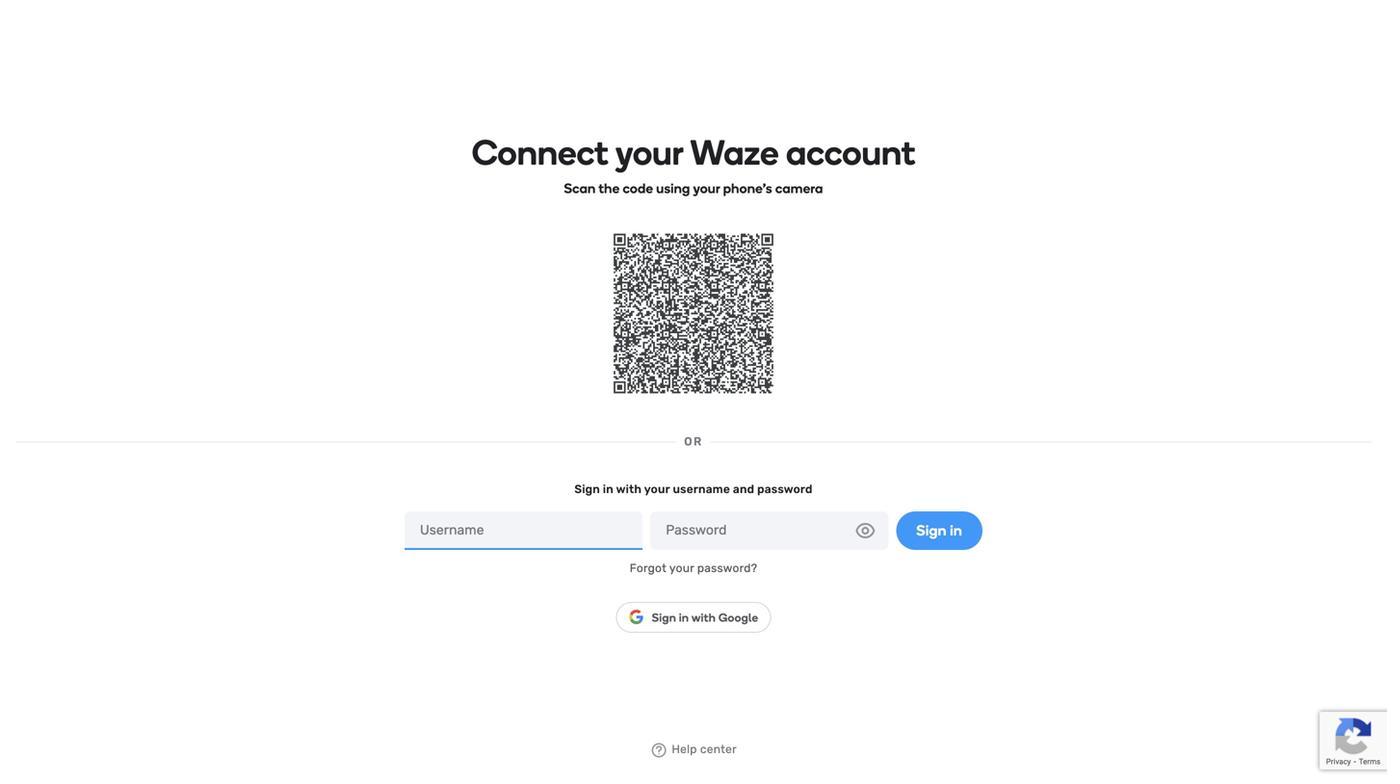 Task type: vqa. For each thing, say whether or not it's contained in the screenshot.
the Password password field
yes



Task type: locate. For each thing, give the bounding box(es) containing it.
Password password field
[[650, 512, 889, 550]]

Username text field
[[405, 512, 643, 550]]



